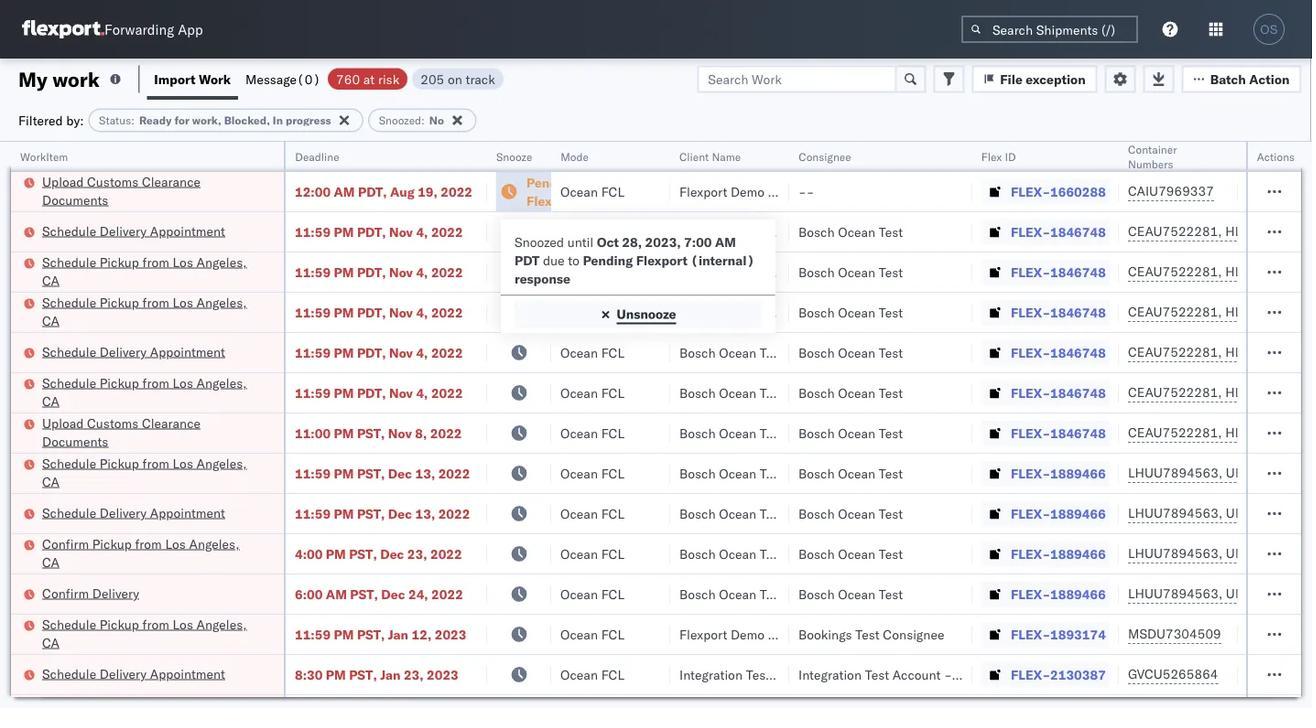 Task type: locate. For each thing, give the bounding box(es) containing it.
0 vertical spatial pending
[[527, 174, 577, 190]]

abcdefg7 for schedule pickup from los angeles, ca
[[1247, 466, 1312, 482]]

5 ceau7522281, from the top
[[1128, 385, 1222, 401]]

1 schedule pickup from los angeles, ca button from the top
[[42, 253, 260, 292]]

1 vertical spatial 13,
[[415, 506, 435, 522]]

0 vertical spatial 23,
[[407, 546, 427, 562]]

1 vertical spatial flexport demo consignee
[[679, 627, 830, 643]]

upload customs clearance documents button for 12:00 am pdt, aug 19, 2022
[[42, 173, 260, 211]]

11:59
[[295, 224, 331, 240], [295, 264, 331, 280], [295, 304, 331, 321], [295, 345, 331, 361], [295, 385, 331, 401], [295, 466, 331, 482], [295, 506, 331, 522], [295, 627, 331, 643]]

ceau7522281, hlxu6269489
[[1128, 223, 1312, 239], [1128, 264, 1312, 280], [1128, 304, 1312, 320], [1128, 344, 1312, 360], [1128, 385, 1312, 401], [1128, 425, 1312, 441]]

dec up 4:00 pm pst, dec 23, 2022
[[388, 506, 412, 522]]

760
[[336, 71, 360, 87]]

response down due
[[515, 271, 570, 287]]

pst, up 4:00 pm pst, dec 23, 2022
[[357, 506, 385, 522]]

file exception
[[1000, 71, 1086, 87]]

numbers
[[1128, 157, 1174, 171]]

flex-1846748 for third schedule pickup from los angeles, ca button from the bottom
[[1011, 385, 1106, 401]]

1 schedule pickup from los angeles, ca link from the top
[[42, 253, 260, 290]]

1 horizontal spatial :
[[421, 114, 425, 127]]

6:00 am pst, dec 24, 2022
[[295, 587, 463, 603]]

am right 12:00
[[334, 184, 355, 200]]

demo left bookings
[[731, 627, 765, 643]]

uetu5238478 for confirm pickup from los angeles, ca
[[1226, 546, 1312, 562]]

jan down 11:59 pm pst, jan 12, 2023
[[380, 667, 401, 683]]

: left ready
[[131, 114, 135, 127]]

1 vertical spatial upload customs clearance documents button
[[42, 414, 260, 453]]

response
[[527, 229, 582, 245], [515, 271, 570, 287]]

2 1889466 from the top
[[1050, 506, 1106, 522]]

2 schedule delivery appointment from the top
[[42, 344, 225, 360]]

schedule delivery appointment link for 2nd schedule delivery appointment button from the bottom of the page
[[42, 504, 225, 522]]

snoozed up until:
[[527, 248, 578, 264]]

batch
[[1210, 71, 1246, 87]]

pickup for third schedule pickup from los angeles, ca button from the bottom
[[100, 375, 139, 391]]

2 : from the left
[[421, 114, 425, 127]]

11:59 pm pst, jan 12, 2023
[[295, 627, 467, 643]]

pickup for first schedule pickup from los angeles, ca button from the top of the page
[[100, 254, 139, 270]]

schedule delivery appointment for third schedule delivery appointment button from the bottom
[[42, 344, 225, 360]]

upload customs clearance documents for 12:00 am pdt, aug 19, 2022
[[42, 174, 201, 208]]

schedule delivery appointment for first schedule delivery appointment button from the bottom
[[42, 666, 225, 682]]

1 vertical spatial pending
[[583, 253, 633, 269]]

9 ocean fcl from the top
[[560, 506, 625, 522]]

demo down name
[[731, 184, 765, 200]]

am inside oct 28, 2023, 7:00 am pdt
[[715, 234, 736, 250]]

3 lhuu7894563, from the top
[[1128, 546, 1223, 562]]

5 ocean fcl from the top
[[560, 345, 625, 361]]

ca for third schedule pickup from los angeles, ca button from the bottom
[[42, 393, 60, 409]]

3 uetu5238478 from the top
[[1226, 546, 1312, 562]]

file exception button
[[972, 65, 1098, 93], [972, 65, 1098, 93]]

1 vertical spatial upload customs clearance documents link
[[42, 414, 260, 451]]

1 customs from the top
[[87, 174, 139, 190]]

0 vertical spatial pending flexport (internal) response
[[527, 174, 590, 245]]

am right 7:00
[[715, 234, 736, 250]]

1 vertical spatial jan
[[380, 667, 401, 683]]

risk
[[378, 71, 399, 87]]

11:59 pm pst, dec 13, 2022 for schedule pickup from los angeles, ca
[[295, 466, 470, 482]]

schedule pickup from los angeles, ca link for fourth schedule pickup from los angeles, ca button from the top of the page
[[42, 455, 260, 491]]

lhuu7894563, uetu5238478 for confirm pickup from los angeles, ca
[[1128, 546, 1312, 562]]

test12345 for first schedule pickup from los angeles, ca button from the top of the page
[[1247, 264, 1312, 280]]

flex-2130387 button
[[982, 663, 1110, 688], [982, 663, 1110, 688]]

pickup inside "confirm pickup from los angeles, ca"
[[92, 536, 132, 552]]

2 schedule pickup from los angeles, ca link from the top
[[42, 293, 260, 330]]

13,
[[415, 466, 435, 482], [415, 506, 435, 522]]

11 fcl from the top
[[601, 587, 625, 603]]

4 appointment from the top
[[150, 666, 225, 682]]

schedule
[[42, 223, 96, 239], [42, 254, 96, 270], [42, 294, 96, 310], [42, 344, 96, 360], [42, 375, 96, 391], [42, 456, 96, 472], [42, 505, 96, 521], [42, 617, 96, 633], [42, 666, 96, 682]]

7:00
[[684, 234, 712, 250]]

(internal) down 7:00
[[691, 253, 755, 269]]

0 vertical spatial 11:59 pm pst, dec 13, 2022
[[295, 466, 470, 482]]

pm
[[334, 224, 354, 240], [334, 264, 354, 280], [334, 304, 354, 321], [334, 345, 354, 361], [334, 385, 354, 401], [334, 425, 354, 441], [334, 466, 354, 482], [334, 506, 354, 522], [326, 546, 346, 562], [334, 627, 354, 643], [326, 667, 346, 683]]

2 clearance from the top
[[142, 415, 201, 431]]

1 vertical spatial 11:59 pm pst, dec 13, 2022
[[295, 506, 470, 522]]

ceau7522281, hlxu6269489 for third schedule pickup from los angeles, ca button from the bottom
[[1128, 385, 1312, 401]]

1889466
[[1050, 466, 1106, 482], [1050, 506, 1106, 522], [1050, 546, 1106, 562], [1050, 587, 1106, 603]]

1 vertical spatial upload
[[42, 415, 84, 431]]

pdt,
[[358, 184, 387, 200], [357, 224, 386, 240], [357, 264, 386, 280], [357, 304, 386, 321], [357, 345, 386, 361], [357, 385, 386, 401]]

dec up 6:00 am pst, dec 24, 2022
[[380, 546, 404, 562]]

appointment for the schedule delivery appointment "link" corresponding to 2nd schedule delivery appointment button from the bottom of the page
[[150, 505, 225, 521]]

snoozed up pdt
[[515, 234, 564, 250]]

demo for bookings
[[731, 627, 765, 643]]

0 vertical spatial 13,
[[415, 466, 435, 482]]

0 vertical spatial (internal)
[[527, 211, 590, 227]]

3 resize handle column header from the left
[[529, 142, 551, 709]]

jan
[[388, 627, 409, 643], [380, 667, 401, 683]]

confirm inside "confirm pickup from los angeles, ca"
[[42, 536, 89, 552]]

1 horizontal spatial pending
[[583, 253, 633, 269]]

track
[[466, 71, 495, 87]]

5 4, from the top
[[416, 385, 428, 401]]

23, up 24, at the bottom of the page
[[407, 546, 427, 562]]

flexport demo consignee down name
[[679, 184, 830, 200]]

1 appointment from the top
[[150, 223, 225, 239]]

schedule pickup from los angeles, ca for third schedule pickup from los angeles, ca button from the bottom
[[42, 375, 247, 409]]

1 confirm from the top
[[42, 536, 89, 552]]

actions
[[1257, 150, 1295, 163]]

flex-
[[1011, 184, 1050, 200], [1011, 224, 1050, 240], [1011, 264, 1050, 280], [1011, 304, 1050, 321], [1011, 345, 1050, 361], [1011, 385, 1050, 401], [1011, 425, 1050, 441], [1011, 466, 1050, 482], [1011, 506, 1050, 522], [1011, 546, 1050, 562], [1011, 587, 1050, 603], [1011, 627, 1050, 643], [1011, 667, 1050, 683]]

23, down 12,
[[404, 667, 424, 683]]

pending flexport (internal) response down 28,
[[515, 253, 755, 287]]

bookings test consignee
[[799, 627, 945, 643]]

uetu5238478 for schedule delivery appointment
[[1226, 505, 1312, 522]]

2 4, from the top
[[416, 264, 428, 280]]

5 schedule pickup from los angeles, ca from the top
[[42, 617, 247, 651]]

4 schedule pickup from los angeles, ca button from the top
[[42, 455, 260, 493]]

workitem button
[[11, 146, 266, 164]]

5 1846748 from the top
[[1050, 385, 1106, 401]]

app
[[178, 21, 203, 38]]

(internal) up snoozed until
[[527, 211, 590, 227]]

abcdefg7 for confirm pickup from los angeles, ca
[[1247, 546, 1312, 562]]

oct
[[597, 234, 619, 250]]

ca for 4th schedule pickup from los angeles, ca button from the bottom
[[42, 313, 60, 329]]

lhuu7894563,
[[1128, 465, 1223, 481], [1128, 505, 1223, 522], [1128, 546, 1223, 562], [1128, 586, 1223, 602]]

2 ceau7522281, from the top
[[1128, 264, 1222, 280]]

1 horizontal spatial (internal)
[[691, 253, 755, 269]]

flexport demo consignee up integration
[[679, 627, 830, 643]]

4 hlxu6269489 from the top
[[1226, 344, 1312, 360]]

los for confirm pickup from los angeles, ca button
[[165, 536, 186, 552]]

1 upload customs clearance documents from the top
[[42, 174, 201, 208]]

flex-1889466 for schedule pickup from los angeles, ca
[[1011, 466, 1106, 482]]

0 vertical spatial 2023
[[435, 627, 467, 643]]

1 vertical spatial am
[[715, 234, 736, 250]]

ca for 5th schedule pickup from los angeles, ca button from the top
[[42, 635, 60, 651]]

2 confirm from the top
[[42, 586, 89, 602]]

response up due
[[527, 229, 582, 245]]

2 flex-1846748 from the top
[[1011, 264, 1106, 280]]

angeles, inside "confirm pickup from los angeles, ca"
[[189, 536, 239, 552]]

1846748
[[1050, 224, 1106, 240], [1050, 264, 1106, 280], [1050, 304, 1106, 321], [1050, 345, 1106, 361], [1050, 385, 1106, 401], [1050, 425, 1106, 441]]

2 11:59 pm pst, dec 13, 2022 from the top
[[295, 506, 470, 522]]

1 vertical spatial documents
[[42, 434, 108, 450]]

0 vertical spatial upload customs clearance documents
[[42, 174, 201, 208]]

hlxu6269489
[[1226, 223, 1312, 239], [1226, 264, 1312, 280], [1226, 304, 1312, 320], [1226, 344, 1312, 360], [1226, 385, 1312, 401], [1226, 425, 1312, 441]]

upload customs clearance documents button
[[42, 173, 260, 211], [42, 414, 260, 453]]

ceau7522281, for 4th schedule pickup from los angeles, ca button from the bottom
[[1128, 304, 1222, 320]]

upload customs clearance documents link
[[42, 173, 260, 209], [42, 414, 260, 451]]

0 horizontal spatial (internal)
[[527, 211, 590, 227]]

0 vertical spatial jan
[[388, 627, 409, 643]]

1 ceau7522281, from the top
[[1128, 223, 1222, 239]]

schedule pickup from los angeles, ca link
[[42, 253, 260, 290], [42, 293, 260, 330], [42, 374, 260, 411], [42, 455, 260, 491], [42, 616, 260, 652]]

account
[[893, 667, 941, 683]]

1 upload from the top
[[42, 174, 84, 190]]

angeles, for 5th schedule pickup from los angeles, ca button from the top
[[196, 617, 247, 633]]

flexport demo consignee
[[679, 184, 830, 200], [679, 627, 830, 643]]

1 vertical spatial customs
[[87, 415, 139, 431]]

upload
[[42, 174, 84, 190], [42, 415, 84, 431]]

integration test account - karl lagerfeld
[[799, 667, 1037, 683]]

schedule pickup from los angeles, ca link for 4th schedule pickup from los angeles, ca button from the bottom
[[42, 293, 260, 330]]

test12345 for 11:00 pm pst, nov 8, 2022 the upload customs clearance documents button
[[1247, 425, 1312, 441]]

progress
[[286, 114, 331, 127]]

flex id
[[982, 150, 1016, 163]]

0 vertical spatial response
[[527, 229, 582, 245]]

flex-1889466 for confirm pickup from los angeles, ca
[[1011, 546, 1106, 562]]

upload customs clearance documents for 11:00 pm pst, nov 8, 2022
[[42, 415, 201, 450]]

.
[[582, 229, 586, 245]]

no
[[429, 114, 444, 127]]

4, for first schedule pickup from los angeles, ca button from the top of the page
[[416, 264, 428, 280]]

2 upload customs clearance documents link from the top
[[42, 414, 260, 451]]

2 resize handle column header from the left
[[465, 142, 487, 709]]

ymluw236
[[1247, 184, 1312, 200]]

1 abcdefg7 from the top
[[1247, 466, 1312, 482]]

1 flex-1889466 from the top
[[1011, 466, 1106, 482]]

flex-1846748
[[1011, 224, 1106, 240], [1011, 264, 1106, 280], [1011, 304, 1106, 321], [1011, 345, 1106, 361], [1011, 385, 1106, 401], [1011, 425, 1106, 441]]

consignee inside button
[[799, 150, 851, 163]]

5 ceau7522281, hlxu6269489 from the top
[[1128, 385, 1312, 401]]

resize handle column header for consignee
[[951, 142, 973, 709]]

4 schedule pickup from los angeles, ca from the top
[[42, 456, 247, 490]]

ca inside "confirm pickup from los angeles, ca"
[[42, 554, 60, 571]]

los for 5th schedule pickup from los angeles, ca button from the top
[[173, 617, 193, 633]]

4 schedule delivery appointment from the top
[[42, 666, 225, 682]]

confirm pickup from los angeles, ca link
[[42, 535, 260, 572]]

from for schedule pickup from los angeles, ca link related to first schedule pickup from los angeles, ca button from the top of the page
[[142, 254, 169, 270]]

dec
[[388, 466, 412, 482], [388, 506, 412, 522], [380, 546, 404, 562], [381, 587, 405, 603]]

3 11:59 from the top
[[295, 304, 331, 321]]

los for 4th schedule pickup from los angeles, ca button from the bottom
[[173, 294, 193, 310]]

action
[[1249, 71, 1290, 87]]

aug
[[390, 184, 415, 200]]

pending flexport (internal) response up due to
[[527, 174, 590, 245]]

-
[[799, 184, 806, 200], [806, 184, 814, 200], [944, 667, 952, 683]]

6 flex-1846748 from the top
[[1011, 425, 1106, 441]]

13, for schedule pickup from los angeles, ca
[[415, 466, 435, 482]]

flex-1660288
[[1011, 184, 1106, 200]]

pst, up 8:30 pm pst, jan 23, 2023
[[357, 627, 385, 643]]

am right '6:00'
[[326, 587, 347, 603]]

resize handle column header
[[262, 142, 284, 709], [465, 142, 487, 709], [529, 142, 551, 709], [648, 142, 670, 709], [767, 142, 789, 709], [951, 142, 973, 709], [1097, 142, 1119, 709], [1216, 142, 1238, 709], [1279, 142, 1301, 709]]

appointment for third schedule delivery appointment button from the bottom's the schedule delivery appointment "link"
[[150, 344, 225, 360]]

0 vertical spatial am
[[334, 184, 355, 200]]

0 vertical spatial upload customs clearance documents link
[[42, 173, 260, 209]]

2022
[[441, 184, 473, 200], [431, 224, 463, 240], [431, 264, 463, 280], [431, 304, 463, 321], [431, 345, 463, 361], [431, 385, 463, 401], [430, 425, 462, 441], [438, 466, 470, 482], [438, 506, 470, 522], [430, 546, 462, 562], [431, 587, 463, 603]]

0 vertical spatial confirm
[[42, 536, 89, 552]]

12,
[[412, 627, 432, 643]]

1 hlxu6269489 from the top
[[1226, 223, 1312, 239]]

confirm for confirm pickup from los angeles, ca
[[42, 536, 89, 552]]

0 vertical spatial upload customs clearance documents button
[[42, 173, 260, 211]]

0 vertical spatial clearance
[[142, 174, 201, 190]]

2023 down 12,
[[427, 667, 459, 683]]

clearance
[[142, 174, 201, 190], [142, 415, 201, 431]]

1 vertical spatial (internal)
[[691, 253, 755, 269]]

1 ca from the top
[[42, 272, 60, 288]]

0 vertical spatial demo
[[731, 184, 765, 200]]

: left no in the top left of the page
[[421, 114, 425, 127]]

confirm
[[42, 536, 89, 552], [42, 586, 89, 602]]

1 schedule pickup from los angeles, ca from the top
[[42, 254, 247, 288]]

3 schedule delivery appointment link from the top
[[42, 504, 225, 522]]

1 vertical spatial upload customs clearance documents
[[42, 415, 201, 450]]

dec for schedule delivery appointment
[[388, 506, 412, 522]]

schedule pickup from los angeles, ca button
[[42, 253, 260, 292], [42, 293, 260, 332], [42, 374, 260, 413], [42, 455, 260, 493], [42, 616, 260, 654]]

3 ca from the top
[[42, 393, 60, 409]]

1 schedule delivery appointment from the top
[[42, 223, 225, 239]]

lhuu7894563, uetu5238478 for schedule pickup from los angeles, ca
[[1128, 465, 1312, 481]]

1 resize handle column header from the left
[[262, 142, 284, 709]]

resize handle column header for client name
[[767, 142, 789, 709]]

ca for first schedule pickup from los angeles, ca button from the top of the page
[[42, 272, 60, 288]]

schedule pickup from los angeles, ca for 4th schedule pickup from los angeles, ca button from the bottom
[[42, 294, 247, 329]]

delivery inside button
[[92, 586, 139, 602]]

my work
[[18, 66, 100, 92]]

pending down oct
[[583, 253, 633, 269]]

5 11:59 pm pdt, nov 4, 2022 from the top
[[295, 385, 463, 401]]

snoozed
[[379, 114, 421, 127], [515, 234, 564, 250], [527, 248, 578, 264]]

ceau7522281,
[[1128, 223, 1222, 239], [1128, 264, 1222, 280], [1128, 304, 1222, 320], [1128, 344, 1222, 360], [1128, 385, 1222, 401], [1128, 425, 1222, 441]]

lagerfeld
[[982, 667, 1037, 683]]

pickup
[[100, 254, 139, 270], [100, 294, 139, 310], [100, 375, 139, 391], [100, 456, 139, 472], [92, 536, 132, 552], [100, 617, 139, 633]]

1889466 for confirm pickup from los angeles, ca
[[1050, 546, 1106, 562]]

11:59 pm pst, dec 13, 2022 up 4:00 pm pst, dec 23, 2022
[[295, 506, 470, 522]]

13, down 8,
[[415, 466, 435, 482]]

1 vertical spatial confirm
[[42, 586, 89, 602]]

confirm up "confirm delivery"
[[42, 536, 89, 552]]

7 11:59 from the top
[[295, 506, 331, 522]]

3 ceau7522281, from the top
[[1128, 304, 1222, 320]]

1 vertical spatial 23,
[[404, 667, 424, 683]]

test12345 for 4th schedule pickup from los angeles, ca button from the bottom
[[1247, 304, 1312, 321]]

2023
[[435, 627, 467, 643], [427, 667, 459, 683]]

consignee up integration
[[768, 627, 830, 643]]

2 vertical spatial am
[[326, 587, 347, 603]]

test12345 for third schedule pickup from los angeles, ca button from the bottom
[[1247, 385, 1312, 401]]

pickup for confirm pickup from los angeles, ca button
[[92, 536, 132, 552]]

clearance for 11:00 pm pst, nov 8, 2022
[[142, 415, 201, 431]]

0 horizontal spatial :
[[131, 114, 135, 127]]

msdu7304509
[[1128, 626, 1221, 642]]

0 vertical spatial flexport demo consignee
[[679, 184, 830, 200]]

customs
[[87, 174, 139, 190], [87, 415, 139, 431]]

1 ocean fcl from the top
[[560, 184, 625, 200]]

6 hlxu6269489 from the top
[[1226, 425, 1312, 441]]

appointment for the schedule delivery appointment "link" corresponding to 4th schedule delivery appointment button from the bottom
[[150, 223, 225, 239]]

ca for confirm pickup from los angeles, ca button
[[42, 554, 60, 571]]

1 demo from the top
[[731, 184, 765, 200]]

confirm down "confirm pickup from los angeles, ca"
[[42, 586, 89, 602]]

12 flex- from the top
[[1011, 627, 1050, 643]]

angeles,
[[196, 254, 247, 270], [196, 294, 247, 310], [196, 375, 247, 391], [196, 456, 247, 472], [189, 536, 239, 552], [196, 617, 247, 633]]

snoozed left no in the top left of the page
[[379, 114, 421, 127]]

0 vertical spatial upload
[[42, 174, 84, 190]]

2 demo from the top
[[731, 627, 765, 643]]

2 schedule delivery appointment link from the top
[[42, 343, 225, 361]]

from for 4th schedule pickup from los angeles, ca button from the bottom's schedule pickup from los angeles, ca link
[[142, 294, 169, 310]]

dec down 11:00 pm pst, nov 8, 2022
[[388, 466, 412, 482]]

fcl
[[601, 184, 625, 200], [601, 224, 625, 240], [601, 264, 625, 280], [601, 304, 625, 321], [601, 345, 625, 361], [601, 385, 625, 401], [601, 425, 625, 441], [601, 466, 625, 482], [601, 506, 625, 522], [601, 546, 625, 562], [601, 587, 625, 603], [601, 627, 625, 643], [601, 667, 625, 683]]

8:30 pm pst, jan 23, 2023
[[295, 667, 459, 683]]

confirm pickup from los angeles, ca
[[42, 536, 239, 571]]

9 flex- from the top
[[1011, 506, 1050, 522]]

1 schedule delivery appointment link from the top
[[42, 222, 225, 240]]

4 schedule pickup from los angeles, ca link from the top
[[42, 455, 260, 491]]

uetu5238478 for schedule pickup from los angeles, ca
[[1226, 465, 1312, 481]]

pst, down 4:00 pm pst, dec 23, 2022
[[350, 587, 378, 603]]

5 schedule pickup from los angeles, ca button from the top
[[42, 616, 260, 654]]

5 schedule pickup from los angeles, ca link from the top
[[42, 616, 260, 652]]

due
[[543, 253, 565, 269]]

1 documents from the top
[[42, 192, 108, 208]]

8 fcl from the top
[[601, 466, 625, 482]]

angeles, for 4th schedule pickup from los angeles, ca button from the bottom
[[196, 294, 247, 310]]

container numbers button
[[1119, 138, 1220, 171]]

3 lhuu7894563, uetu5238478 from the top
[[1128, 546, 1312, 562]]

delivery
[[100, 223, 147, 239], [100, 344, 147, 360], [100, 505, 147, 521], [92, 586, 139, 602], [100, 666, 147, 682]]

from inside "confirm pickup from los angeles, ca"
[[135, 536, 162, 552]]

1 vertical spatial 2023
[[427, 667, 459, 683]]

schedule pickup from los angeles, ca link for third schedule pickup from los angeles, ca button from the bottom
[[42, 374, 260, 411]]

4 ocean fcl from the top
[[560, 304, 625, 321]]

4, for 4th schedule pickup from los angeles, ca button from the bottom
[[416, 304, 428, 321]]

demo for -
[[731, 184, 765, 200]]

schedule pickup from los angeles, ca link for 5th schedule pickup from los angeles, ca button from the top
[[42, 616, 260, 652]]

11:59 pm pst, dec 13, 2022 for schedule delivery appointment
[[295, 506, 470, 522]]

flex-1846748 for 4th schedule pickup from los angeles, ca button from the bottom
[[1011, 304, 1106, 321]]

work
[[52, 66, 100, 92]]

jan left 12,
[[388, 627, 409, 643]]

2023 for 11:59 pm pst, jan 12, 2023
[[435, 627, 467, 643]]

1 vertical spatial demo
[[731, 627, 765, 643]]

consignee up --
[[799, 150, 851, 163]]

confirm delivery button
[[42, 585, 139, 605]]

pending down mode
[[527, 174, 577, 190]]

2 upload from the top
[[42, 415, 84, 431]]

lhuu7894563, uetu5238478 for schedule delivery appointment
[[1128, 505, 1312, 522]]

2 ceau7522281, hlxu6269489 from the top
[[1128, 264, 1312, 280]]

: for snoozed
[[421, 114, 425, 127]]

3 appointment from the top
[[150, 505, 225, 521]]

4 ceau7522281, from the top
[[1128, 344, 1222, 360]]

los inside "confirm pickup from los angeles, ca"
[[165, 536, 186, 552]]

mode
[[560, 150, 589, 163]]

2 appointment from the top
[[150, 344, 225, 360]]

11:59 pm pst, dec 13, 2022 down 11:00 pm pst, nov 8, 2022
[[295, 466, 470, 482]]

0 vertical spatial documents
[[42, 192, 108, 208]]

2 customs from the top
[[87, 415, 139, 431]]

2 flexport demo consignee from the top
[[679, 627, 830, 643]]

1 vertical spatial clearance
[[142, 415, 201, 431]]

5 ca from the top
[[42, 554, 60, 571]]

test
[[760, 224, 784, 240], [879, 224, 903, 240], [760, 264, 784, 280], [879, 264, 903, 280], [760, 304, 784, 321], [879, 304, 903, 321], [760, 345, 784, 361], [879, 345, 903, 361], [760, 385, 784, 401], [879, 385, 903, 401], [760, 425, 784, 441], [879, 425, 903, 441], [760, 466, 784, 482], [879, 466, 903, 482], [760, 506, 784, 522], [879, 506, 903, 522], [760, 546, 784, 562], [879, 546, 903, 562], [760, 587, 784, 603], [879, 587, 903, 603], [855, 627, 880, 643], [865, 667, 889, 683]]

resize handle column header for container numbers
[[1216, 142, 1238, 709]]

0 vertical spatial customs
[[87, 174, 139, 190]]

4 fcl from the top
[[601, 304, 625, 321]]

pst, down 11:59 pm pst, jan 12, 2023
[[349, 667, 377, 683]]

2023 right 12,
[[435, 627, 467, 643]]

13, up 4:00 pm pst, dec 23, 2022
[[415, 506, 435, 522]]

customs for 11:00 pm pst, nov 8, 2022
[[87, 415, 139, 431]]

consignee button
[[789, 146, 954, 164]]

2 11:59 from the top
[[295, 264, 331, 280]]

4, for third schedule pickup from los angeles, ca button from the bottom
[[416, 385, 428, 401]]

2 flex-1889466 from the top
[[1011, 506, 1106, 522]]



Task type: describe. For each thing, give the bounding box(es) containing it.
4 ceau7522281, hlxu6269489 from the top
[[1128, 344, 1312, 360]]

forwarding app
[[104, 21, 203, 38]]

status : ready for work, blocked, in progress
[[99, 114, 331, 127]]

6 schedule from the top
[[42, 456, 96, 472]]

2023,
[[645, 234, 681, 250]]

resize handle column header for workitem
[[262, 142, 284, 709]]

workitem
[[20, 150, 68, 163]]

upload customs clearance documents button for 11:00 pm pst, nov 8, 2022
[[42, 414, 260, 453]]

dec left 24, at the bottom of the page
[[381, 587, 405, 603]]

1893174
[[1050, 627, 1106, 643]]

2 ocean fcl from the top
[[560, 224, 625, 240]]

4:00 pm pst, dec 23, 2022
[[295, 546, 462, 562]]

unsnooze button
[[515, 301, 762, 329]]

8 schedule from the top
[[42, 617, 96, 633]]

on
[[448, 71, 462, 87]]

2 flex- from the top
[[1011, 224, 1050, 240]]

4 1846748 from the top
[[1050, 345, 1106, 361]]

1889466 for schedule pickup from los angeles, ca
[[1050, 466, 1106, 482]]

upload customs clearance documents link for 11:00 pm pst, nov 8, 2022
[[42, 414, 260, 451]]

1 flex-1846748 from the top
[[1011, 224, 1106, 240]]

5 schedule from the top
[[42, 375, 96, 391]]

snoozed for snoozed : no
[[379, 114, 421, 127]]

ceau7522281, hlxu6269489 for 11:00 pm pst, nov 8, 2022 the upload customs clearance documents button
[[1128, 425, 1312, 441]]

4 uetu5238478 from the top
[[1226, 586, 1312, 602]]

9 resize handle column header from the left
[[1279, 142, 1301, 709]]

(0)
[[297, 71, 321, 87]]

3 schedule from the top
[[42, 294, 96, 310]]

unsnooze
[[617, 306, 676, 322]]

6 fcl from the top
[[601, 385, 625, 401]]

from for confirm pickup from los angeles, ca link at the left of page
[[135, 536, 162, 552]]

4 lhuu7894563, from the top
[[1128, 586, 1223, 602]]

id
[[1005, 150, 1016, 163]]

deadline
[[295, 150, 339, 163]]

client name button
[[670, 146, 771, 164]]

snoozed : no
[[379, 114, 444, 127]]

message
[[245, 71, 297, 87]]

flex-1846748 for 11:00 pm pst, nov 8, 2022 the upload customs clearance documents button
[[1011, 425, 1106, 441]]

consignee down consignee button
[[768, 184, 830, 200]]

schedule pickup from los angeles, ca link for first schedule pickup from los angeles, ca button from the top of the page
[[42, 253, 260, 290]]

5 11:59 from the top
[[295, 385, 331, 401]]

3 1846748 from the top
[[1050, 304, 1106, 321]]

12 ocean fcl from the top
[[560, 627, 625, 643]]

2 schedule pickup from los angeles, ca button from the top
[[42, 293, 260, 332]]

karl
[[956, 667, 979, 683]]

flex-2130387
[[1011, 667, 1106, 683]]

work
[[199, 71, 231, 87]]

client name
[[679, 150, 741, 163]]

client
[[679, 150, 709, 163]]

documents for 11:00
[[42, 434, 108, 450]]

6 flex- from the top
[[1011, 385, 1050, 401]]

13 flex- from the top
[[1011, 667, 1050, 683]]

flex
[[982, 150, 1002, 163]]

6 1846748 from the top
[[1050, 425, 1106, 441]]

consignee up account
[[883, 627, 945, 643]]

mbl/mawb
[[1247, 150, 1311, 163]]

angeles, for first schedule pickup from los angeles, ca button from the top of the page
[[196, 254, 247, 270]]

integration
[[799, 667, 862, 683]]

abcdefg7 for schedule delivery appointment
[[1247, 506, 1312, 522]]

: for status
[[131, 114, 135, 127]]

19,
[[418, 184, 438, 200]]

confirm delivery
[[42, 586, 139, 602]]

los for first schedule pickup from los angeles, ca button from the top of the page
[[173, 254, 193, 270]]

11 ocean fcl from the top
[[560, 587, 625, 603]]

6:00
[[295, 587, 323, 603]]

6 11:59 from the top
[[295, 466, 331, 482]]

. snoozed until:
[[527, 229, 586, 282]]

status
[[99, 114, 131, 127]]

4 11:59 from the top
[[295, 345, 331, 361]]

4 test12345 from the top
[[1247, 345, 1312, 361]]

schedule delivery appointment link for third schedule delivery appointment button from the bottom
[[42, 343, 225, 361]]

11:00
[[295, 425, 331, 441]]

Search Work text field
[[697, 65, 897, 93]]

lhuu7894563, for confirm pickup from los angeles, ca
[[1128, 546, 1223, 562]]

from for schedule pickup from los angeles, ca link for fourth schedule pickup from los angeles, ca button from the top of the page
[[142, 456, 169, 472]]

ceau7522281, for third schedule pickup from los angeles, ca button from the bottom
[[1128, 385, 1222, 401]]

pickup for 4th schedule pickup from los angeles, ca button from the bottom
[[100, 294, 139, 310]]

1 schedule from the top
[[42, 223, 96, 239]]

9 schedule from the top
[[42, 666, 96, 682]]

11:59 pm pdt, nov 4, 2022 for third schedule pickup from los angeles, ca button from the bottom
[[295, 385, 463, 401]]

1 vertical spatial response
[[515, 271, 570, 287]]

pst, down 11:00 pm pst, nov 8, 2022
[[357, 466, 385, 482]]

upload for 11:00 pm pst, nov 8, 2022
[[42, 415, 84, 431]]

6 ocean fcl from the top
[[560, 385, 625, 401]]

batch action
[[1210, 71, 1290, 87]]

in
[[273, 114, 283, 127]]

3 schedule delivery appointment button from the top
[[42, 504, 225, 524]]

1 ceau7522281, hlxu6269489 from the top
[[1128, 223, 1312, 239]]

11:59 pm pdt, nov 4, 2022 for first schedule pickup from los angeles, ca button from the top of the page
[[295, 264, 463, 280]]

1 test12345 from the top
[[1247, 224, 1312, 240]]

dec for confirm pickup from los angeles, ca
[[380, 546, 404, 562]]

pickup for fourth schedule pickup from los angeles, ca button from the top of the page
[[100, 456, 139, 472]]

13 fcl from the top
[[601, 667, 625, 683]]

resize handle column header for mode
[[648, 142, 670, 709]]

flex-1893174
[[1011, 627, 1106, 643]]

1 11:59 pm pdt, nov 4, 2022 from the top
[[295, 224, 463, 240]]

from for schedule pickup from los angeles, ca link corresponding to third schedule pickup from los angeles, ca button from the bottom
[[142, 375, 169, 391]]

mbl/mawb button
[[1238, 146, 1312, 164]]

2 hlxu6269489 from the top
[[1226, 264, 1312, 280]]

container numbers
[[1128, 142, 1177, 171]]

1 flex- from the top
[[1011, 184, 1050, 200]]

message (0)
[[245, 71, 321, 87]]

pst, up 6:00 am pst, dec 24, 2022
[[349, 546, 377, 562]]

5 fcl from the top
[[601, 345, 625, 361]]

am for 12:00 am pdt, aug 19, 2022
[[334, 184, 355, 200]]

deadline button
[[286, 146, 469, 164]]

flex-1846748 for first schedule pickup from los angeles, ca button from the top of the page
[[1011, 264, 1106, 280]]

appointment for first schedule delivery appointment button from the bottom's the schedule delivery appointment "link"
[[150, 666, 225, 682]]

4 abcdefg7 from the top
[[1247, 587, 1312, 603]]

upload for 12:00 am pdt, aug 19, 2022
[[42, 174, 84, 190]]

schedule delivery appointment for 4th schedule delivery appointment button from the bottom
[[42, 223, 225, 239]]

--
[[799, 184, 814, 200]]

oct 28, 2023, 7:00 am pdt
[[515, 234, 736, 269]]

maeu9736
[[1247, 627, 1312, 643]]

8:30
[[295, 667, 323, 683]]

1 vertical spatial pending flexport (internal) response
[[515, 253, 755, 287]]

4 schedule from the top
[[42, 344, 96, 360]]

7 flex- from the top
[[1011, 425, 1050, 441]]

until:
[[527, 266, 559, 282]]

forwarding
[[104, 21, 174, 38]]

snooze
[[496, 150, 532, 163]]

12:00 am pdt, aug 19, 2022
[[295, 184, 473, 200]]

confirm delivery link
[[42, 585, 139, 603]]

10 flex- from the top
[[1011, 546, 1050, 562]]

2 schedule from the top
[[42, 254, 96, 270]]

10 ocean fcl from the top
[[560, 546, 625, 562]]

snoozed inside . snoozed until:
[[527, 248, 578, 264]]

schedule pickup from los angeles, ca for fourth schedule pickup from los angeles, ca button from the top of the page
[[42, 456, 247, 490]]

caiu7969337
[[1128, 183, 1214, 199]]

schedule delivery appointment for 2nd schedule delivery appointment button from the bottom of the page
[[42, 505, 225, 521]]

Search Shipments (/) text field
[[962, 16, 1138, 43]]

8 flex- from the top
[[1011, 466, 1050, 482]]

container
[[1128, 142, 1177, 156]]

blocked,
[[224, 114, 270, 127]]

for
[[174, 114, 189, 127]]

los for fourth schedule pickup from los angeles, ca button from the top of the page
[[173, 456, 193, 472]]

23, for jan
[[404, 667, 424, 683]]

to
[[568, 253, 580, 269]]

11 flex- from the top
[[1011, 587, 1050, 603]]

3 hlxu6269489 from the top
[[1226, 304, 1312, 320]]

205 on track
[[421, 71, 495, 87]]

gvcu5265864
[[1128, 667, 1218, 683]]

pdt
[[515, 253, 540, 269]]

4 lhuu7894563, uetu5238478 from the top
[[1128, 586, 1312, 602]]

1 schedule delivery appointment button from the top
[[42, 222, 225, 242]]

9 fcl from the top
[[601, 506, 625, 522]]

by:
[[66, 112, 84, 128]]

flexport demo consignee for -
[[679, 184, 830, 200]]

import
[[154, 71, 196, 87]]

filtered
[[18, 112, 63, 128]]

3 fcl from the top
[[601, 264, 625, 280]]

23, for dec
[[407, 546, 427, 562]]

batch action button
[[1182, 65, 1302, 93]]

mbl/mawb 
[[1247, 150, 1312, 163]]

flexport. image
[[22, 20, 104, 38]]

3 schedule pickup from los angeles, ca button from the top
[[42, 374, 260, 413]]

8,
[[415, 425, 427, 441]]

schedule pickup from los angeles, ca for first schedule pickup from los angeles, ca button from the top of the page
[[42, 254, 247, 288]]

schedule delivery appointment link for 4th schedule delivery appointment button from the bottom
[[42, 222, 225, 240]]

snoozed for snoozed until
[[515, 234, 564, 250]]

jan for 23,
[[380, 667, 401, 683]]

7 ocean fcl from the top
[[560, 425, 625, 441]]

12 fcl from the top
[[601, 627, 625, 643]]

os
[[1260, 22, 1278, 36]]

8 11:59 from the top
[[295, 627, 331, 643]]

import work
[[154, 71, 231, 87]]

2 1846748 from the top
[[1050, 264, 1106, 280]]

13 ocean fcl from the top
[[560, 667, 625, 683]]

5 flex- from the top
[[1011, 345, 1050, 361]]

1889466 for schedule delivery appointment
[[1050, 506, 1106, 522]]

documents for 12:00
[[42, 192, 108, 208]]

forwarding app link
[[22, 20, 203, 38]]

5 hlxu6269489 from the top
[[1226, 385, 1312, 401]]

3 flex- from the top
[[1011, 264, 1050, 280]]

filtered by:
[[18, 112, 84, 128]]

0 horizontal spatial pending
[[527, 174, 577, 190]]

jan for 12,
[[388, 627, 409, 643]]

ceau7522281, for first schedule pickup from los angeles, ca button from the top of the page
[[1128, 264, 1222, 280]]

2023 for 8:30 pm pst, jan 23, 2023
[[427, 667, 459, 683]]

1660288
[[1050, 184, 1106, 200]]

ceau7522281, hlxu6269489 for 4th schedule pickup from los angeles, ca button from the bottom
[[1128, 304, 1312, 320]]

os button
[[1248, 8, 1290, 50]]

4 4, from the top
[[416, 345, 428, 361]]

lhuu7894563, for schedule pickup from los angeles, ca
[[1128, 465, 1223, 481]]

4 flex-1846748 from the top
[[1011, 345, 1106, 361]]

ceau7522281, hlxu6269489 for first schedule pickup from los angeles, ca button from the top of the page
[[1128, 264, 1312, 280]]

4 schedule delivery appointment button from the top
[[42, 665, 225, 685]]

7 fcl from the top
[[601, 425, 625, 441]]

12:00
[[295, 184, 331, 200]]

work,
[[192, 114, 221, 127]]

1 fcl from the top
[[601, 184, 625, 200]]

7 schedule from the top
[[42, 505, 96, 521]]

mode button
[[551, 146, 652, 164]]

pickup for 5th schedule pickup from los angeles, ca button from the top
[[100, 617, 139, 633]]

4 1889466 from the top
[[1050, 587, 1106, 603]]

205
[[421, 71, 444, 87]]

dec for schedule pickup from los angeles, ca
[[388, 466, 412, 482]]

flex-1889466 for schedule delivery appointment
[[1011, 506, 1106, 522]]

1 1846748 from the top
[[1050, 224, 1106, 240]]

from for schedule pickup from los angeles, ca link corresponding to 5th schedule pickup from los angeles, ca button from the top
[[142, 617, 169, 633]]

2 schedule delivery appointment button from the top
[[42, 343, 225, 363]]

11:59 pm pdt, nov 4, 2022 for 4th schedule pickup from los angeles, ca button from the bottom
[[295, 304, 463, 321]]

snoozed until
[[515, 234, 597, 250]]

confirm pickup from los angeles, ca button
[[42, 535, 260, 574]]

my
[[18, 66, 47, 92]]

pst, left 8,
[[357, 425, 385, 441]]

1 11:59 from the top
[[295, 224, 331, 240]]

4 flex-1889466 from the top
[[1011, 587, 1106, 603]]

2 fcl from the top
[[601, 224, 625, 240]]

flex id button
[[973, 146, 1101, 164]]

confirm for confirm delivery
[[42, 586, 89, 602]]

28,
[[622, 234, 642, 250]]

lhuu7894563, for schedule delivery appointment
[[1128, 505, 1223, 522]]

file
[[1000, 71, 1023, 87]]

customs for 12:00 am pdt, aug 19, 2022
[[87, 174, 139, 190]]

4:00
[[295, 546, 323, 562]]

ready
[[139, 114, 172, 127]]

10 fcl from the top
[[601, 546, 625, 562]]

resize handle column header for deadline
[[465, 142, 487, 709]]

8 ocean fcl from the top
[[560, 466, 625, 482]]

angeles, for fourth schedule pickup from los angeles, ca button from the top of the page
[[196, 456, 247, 472]]

1 4, from the top
[[416, 224, 428, 240]]

4 11:59 pm pdt, nov 4, 2022 from the top
[[295, 345, 463, 361]]

4 flex- from the top
[[1011, 304, 1050, 321]]

schedule delivery appointment link for first schedule delivery appointment button from the bottom
[[42, 665, 225, 684]]

3 ocean fcl from the top
[[560, 264, 625, 280]]

clearance for 12:00 am pdt, aug 19, 2022
[[142, 174, 201, 190]]

upload customs clearance documents link for 12:00 am pdt, aug 19, 2022
[[42, 173, 260, 209]]

angeles, for third schedule pickup from los angeles, ca button from the bottom
[[196, 375, 247, 391]]

los for third schedule pickup from los angeles, ca button from the bottom
[[173, 375, 193, 391]]

ceau7522281, for 11:00 pm pst, nov 8, 2022 the upload customs clearance documents button
[[1128, 425, 1222, 441]]



Task type: vqa. For each thing, say whether or not it's contained in the screenshot.
first shipment from the top
no



